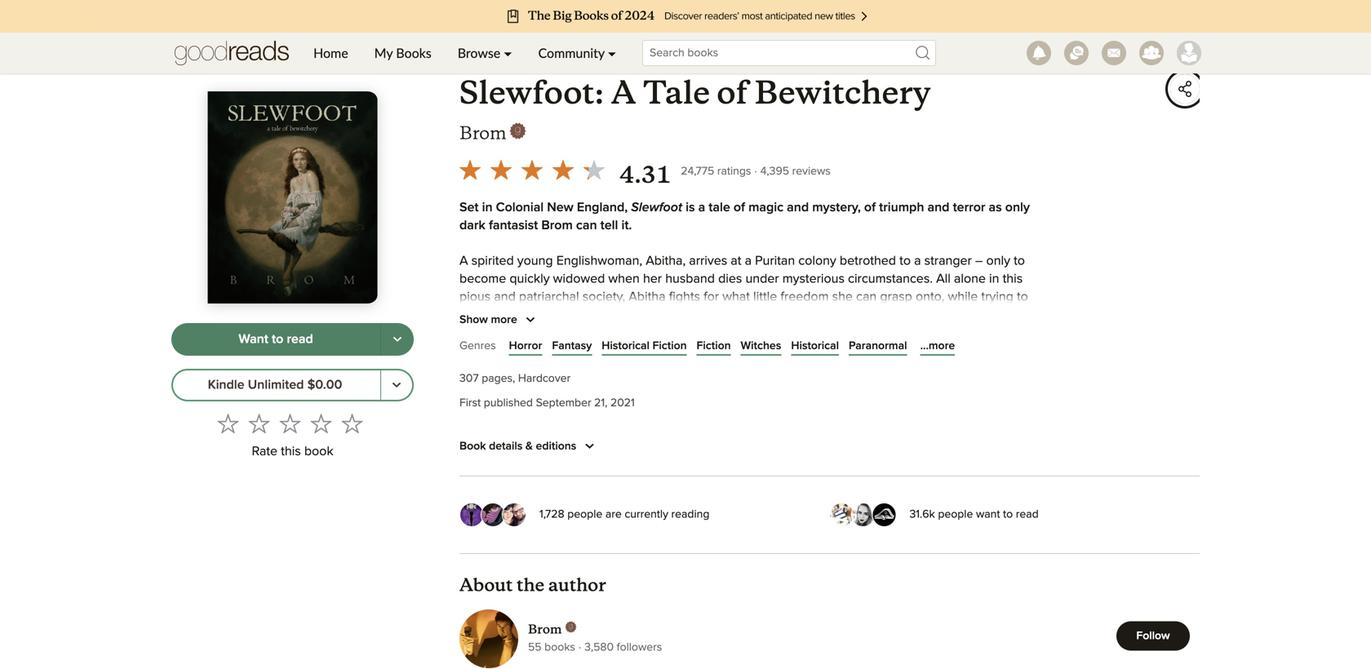 Task type: describe. For each thing, give the bounding box(es) containing it.
betrothed
[[840, 255, 896, 268]]

slewfoot,
[[493, 344, 546, 357]]

little
[[754, 291, 777, 304]]

dark inside both abitha and slewfoot must swiftly decide who they are, and what they must do to survive in a world intent on hanging any who meddle in the dark arts.
[[732, 434, 757, 447]]

husband
[[666, 273, 715, 286]]

spirited
[[472, 255, 514, 268]]

abitha,
[[646, 255, 686, 268]]

mystery,
[[812, 201, 861, 214]]

2 or from the left
[[675, 362, 686, 375]]

the most anticipated books of 2024 image
[[92, 0, 1279, 33]]

true
[[486, 309, 509, 322]]

become
[[460, 273, 506, 286]]

2 they from the left
[[857, 416, 882, 429]]

ratings
[[717, 166, 751, 177]]

tale
[[643, 73, 710, 113]]

rating 4.31 out of 5 image
[[455, 154, 610, 185]]

a spirited young englishwoman, abitha, arrives at a puritan colony betrothed to a stranger – only to become quickly widowed when her husband dies under mysterious circumstances. all alone in this pious and patriarchal society, abitha fights for what little freedom she can grasp onto, while trying to stay true to herself and her past.
[[460, 255, 1029, 322]]

▾ for community ▾
[[608, 45, 616, 61]]

both abitha and slewfoot must swiftly decide who they are, and what they must do to survive in a world intent on hanging any who meddle in the dark arts.
[[460, 416, 1014, 447]]

rate 3 out of 5 image
[[280, 413, 301, 434]]

is inside is a tale of magic and mystery, of triumph and terror as only dark fantasist brom can tell it.
[[686, 201, 695, 214]]

book inside complete with 8 pages of brom's mesmerizing full-color artwork and chapter illustrations throughout, his latest book is sure to delight.
[[583, 487, 612, 501]]

...
[[789, 344, 798, 357]]

first published september 21, 2021
[[460, 398, 635, 409]]

stranger
[[925, 255, 972, 268]]

sure
[[628, 487, 653, 501]]

in right set
[[482, 201, 493, 214]]

brom for goodreads author image for brom link to the top
[[460, 122, 507, 144]]

▾ for browse ▾
[[504, 45, 512, 61]]

2 fiction from the left
[[697, 340, 731, 352]]

rate 5 out of 5 image
[[342, 413, 363, 434]]

–
[[976, 255, 983, 268]]

what inside a spirited young englishwoman, abitha, arrives at a puritan colony betrothed to a stranger – only to become quickly widowed when her husband dies under mysterious circumstances. all alone in this pious and patriarchal society, abitha fights for what little freedom she can grasp onto, while trying to stay true to herself and her past.
[[723, 291, 750, 304]]

enter slewfoot, a powerful spirit of antiquity newly woken ... and trying to find his own role in the world. healer or destroyer? protector or predator? but as the shadows walk and villagers start dying, a new rumor is whispered:
[[460, 344, 1006, 393]]

dying,
[[460, 380, 494, 393]]

trying inside a spirited young englishwoman, abitha, arrives at a puritan colony betrothed to a stranger – only to become quickly widowed when her husband dies under mysterious circumstances. all alone in this pious and patriarchal society, abitha fights for what little freedom she can grasp onto, while trying to stay true to herself and her past.
[[982, 291, 1014, 304]]

hardcover
[[518, 373, 571, 385]]

rate this book
[[252, 445, 334, 458]]

as inside enter slewfoot, a powerful spirit of antiquity newly woken ... and trying to find his own role in the world. healer or destroyer? protector or predator? but as the shadows walk and villagers start dying, a new rumor is whispered:
[[771, 362, 784, 375]]

rating 0 out of 5 group
[[213, 408, 368, 439]]

dark inside is a tale of magic and mystery, of triumph and terror as only dark fantasist brom can tell it.
[[460, 219, 486, 232]]

books
[[545, 642, 575, 654]]

is inside complete with 8 pages of brom's mesmerizing full-color artwork and chapter illustrations throughout, his latest book is sure to delight.
[[616, 487, 625, 501]]

but
[[748, 362, 768, 375]]

author
[[548, 574, 606, 596]]

more
[[491, 314, 517, 326]]

colonial
[[496, 201, 544, 214]]

24,775 ratings and 4,395 reviews figure
[[681, 161, 831, 180]]

throughout,
[[460, 487, 526, 501]]

september
[[536, 398, 592, 409]]

widowed
[[553, 273, 605, 286]]

and right are,
[[801, 416, 823, 429]]

new
[[547, 201, 574, 214]]

stay
[[460, 309, 483, 322]]

color
[[749, 470, 778, 483]]

followers
[[617, 642, 662, 654]]

want
[[239, 333, 268, 346]]

follow
[[1137, 631, 1170, 642]]

want to read button
[[171, 323, 381, 356]]

and down the find
[[893, 362, 914, 375]]

abitha inside a spirited young englishwoman, abitha, arrives at a puritan colony betrothed to a stranger – only to become quickly widowed when her husband dies under mysterious circumstances. all alone in this pious and patriarchal society, abitha fights for what little freedom she can grasp onto, while trying to stay true to herself and her past.
[[629, 291, 666, 304]]

the down ...
[[787, 362, 806, 375]]

do
[[917, 416, 932, 429]]

a inside is a tale of magic and mystery, of triumph and terror as only dark fantasist brom can tell it.
[[699, 201, 706, 214]]

and up the true
[[494, 291, 516, 304]]

alone
[[954, 273, 986, 286]]

world
[[460, 434, 491, 447]]

bewitchery
[[755, 73, 931, 113]]

31.6k people want to read
[[910, 509, 1039, 520]]

swiftly
[[639, 416, 675, 429]]

start
[[968, 362, 993, 375]]

destroyer?
[[554, 362, 615, 375]]

my
[[374, 45, 393, 61]]

woken
[[748, 344, 786, 357]]

1,728
[[540, 509, 565, 520]]

kindle unlimited $0.00 link
[[171, 369, 381, 402]]

books
[[396, 45, 432, 61]]

england,
[[577, 201, 628, 214]]

...more
[[921, 340, 955, 352]]

1 must from the left
[[608, 416, 636, 429]]

pious
[[460, 291, 491, 304]]

kindle
[[208, 379, 245, 392]]

1 horizontal spatial brom link
[[528, 622, 662, 638]]

under
[[746, 273, 779, 286]]

arts.
[[761, 434, 785, 447]]

people for 31.6k
[[938, 509, 973, 520]]

historical fiction link
[[602, 338, 687, 354]]

rate 1 out of 5 image
[[218, 413, 239, 434]]

his for own
[[901, 344, 918, 357]]

show
[[460, 314, 488, 326]]

in inside enter slewfoot, a powerful spirit of antiquity newly woken ... and trying to find his own role in the world. healer or destroyer? protector or predator? but as the shadows walk and villagers start dying, a new rumor is whispered:
[[974, 344, 984, 357]]

1 horizontal spatial who
[[721, 416, 745, 429]]

is a tale of magic and mystery, of triumph and terror as only dark fantasist brom can tell it.
[[460, 201, 1030, 232]]

55
[[528, 642, 542, 654]]

0 vertical spatial book
[[304, 445, 334, 458]]

mysterious
[[783, 273, 845, 286]]

browse
[[458, 45, 501, 61]]

triumph
[[879, 201, 924, 214]]

rate this book element
[[171, 408, 414, 465]]

0 vertical spatial brom link
[[460, 122, 526, 145]]

0 vertical spatial her
[[643, 273, 662, 286]]

delight.
[[671, 487, 713, 501]]

illustrations
[[900, 470, 965, 483]]

antiquity
[[659, 344, 707, 357]]

a right horror link
[[550, 344, 556, 357]]

and right magic
[[787, 201, 809, 214]]

a inside a spirited young englishwoman, abitha, arrives at a puritan colony betrothed to a stranger – only to become quickly widowed when her husband dies under mysterious circumstances. all alone in this pious and patriarchal society, abitha fights for what little freedom she can grasp onto, while trying to stay true to herself and her past.
[[460, 255, 468, 268]]

all
[[936, 273, 951, 286]]

1 they from the left
[[748, 416, 773, 429]]

and right ...
[[801, 344, 823, 357]]

about
[[460, 574, 513, 596]]

tell
[[601, 219, 618, 232]]

4,395 reviews
[[761, 166, 831, 177]]

protector
[[619, 362, 671, 375]]

rate 4 out of 5 image
[[311, 413, 332, 434]]

and up on
[[530, 416, 552, 429]]



Task type: vqa. For each thing, say whether or not it's contained in the screenshot.
THE WANT TO READ button
yes



Task type: locate. For each thing, give the bounding box(es) containing it.
brom up rating 4.31 out of 5 image
[[460, 122, 507, 144]]

published
[[484, 398, 533, 409]]

0 horizontal spatial or
[[539, 362, 551, 375]]

fiction up predator?
[[697, 340, 731, 352]]

is inside enter slewfoot, a powerful spirit of antiquity newly woken ... and trying to find his own role in the world. healer or destroyer? protector or predator? but as the shadows walk and villagers start dying, a new rumor is whispered:
[[573, 380, 582, 393]]

2 ▾ from the left
[[608, 45, 616, 61]]

for
[[704, 291, 719, 304]]

fantasy link
[[552, 338, 592, 354]]

1 horizontal spatial slewfoot
[[631, 201, 682, 214]]

as right terror
[[989, 201, 1002, 214]]

▾ right community
[[608, 45, 616, 61]]

terror
[[953, 201, 986, 214]]

0 horizontal spatial abitha
[[490, 416, 527, 429]]

englishwoman,
[[557, 255, 643, 268]]

shadows
[[809, 362, 860, 375]]

people for 1,728
[[568, 509, 603, 520]]

1 horizontal spatial they
[[857, 416, 882, 429]]

find
[[877, 344, 898, 357]]

to inside the want to read 'button'
[[272, 333, 283, 346]]

latest
[[549, 487, 580, 501]]

a up published
[[498, 380, 504, 393]]

is down destroyer?
[[573, 380, 582, 393]]

freedom
[[781, 291, 829, 304]]

0 vertical spatial brom
[[460, 122, 507, 144]]

1 ▾ from the left
[[504, 45, 512, 61]]

1 or from the left
[[539, 362, 551, 375]]

Search by book title or ISBN text field
[[643, 40, 936, 66]]

any
[[598, 434, 619, 447]]

magic
[[749, 201, 784, 214]]

only right –
[[987, 255, 1011, 268]]

the right about
[[517, 574, 545, 596]]

in inside a spirited young englishwoman, abitha, arrives at a puritan colony betrothed to a stranger – only to become quickly widowed when her husband dies under mysterious circumstances. all alone in this pious and patriarchal society, abitha fights for what little freedom she can grasp onto, while trying to stay true to herself and her past.
[[990, 273, 1000, 286]]

set in colonial new england, slewfoot
[[460, 201, 686, 214]]

quickly
[[510, 273, 550, 286]]

0 horizontal spatial as
[[771, 362, 784, 375]]

pages,
[[482, 373, 515, 385]]

0 horizontal spatial this
[[281, 445, 301, 458]]

slewfoot:
[[460, 73, 604, 113]]

show more
[[460, 314, 517, 326]]

1 horizontal spatial goodreads author image
[[565, 622, 577, 633]]

and right the artwork
[[828, 470, 850, 483]]

0 vertical spatial what
[[723, 291, 750, 304]]

▾
[[504, 45, 512, 61], [608, 45, 616, 61]]

with
[[519, 470, 542, 483]]

a up become
[[460, 255, 468, 268]]

in up start
[[974, 344, 984, 357]]

slewfoot down "4.31"
[[631, 201, 682, 214]]

▾ right 'browse' at the left
[[504, 45, 512, 61]]

goodreads author image
[[510, 123, 526, 139], [565, 622, 577, 633]]

must left do on the bottom of the page
[[885, 416, 913, 429]]

this right rate
[[281, 445, 301, 458]]

0 horizontal spatial dark
[[460, 219, 486, 232]]

and left terror
[[928, 201, 950, 214]]

his inside complete with 8 pages of brom's mesmerizing full-color artwork and chapter illustrations throughout, his latest book is sure to delight.
[[529, 487, 545, 501]]

0 vertical spatial slewfoot
[[631, 201, 682, 214]]

only
[[1006, 201, 1030, 214], [987, 255, 1011, 268]]

0 vertical spatial goodreads author image
[[510, 123, 526, 139]]

society,
[[583, 291, 625, 304]]

slewfoot inside both abitha and slewfoot must swiftly decide who they are, and what they must do to survive in a world intent on hanging any who meddle in the dark arts.
[[555, 416, 605, 429]]

reading
[[672, 509, 710, 520]]

who right any
[[622, 434, 647, 447]]

and down 'society,'
[[569, 309, 591, 322]]

trying up shadows
[[826, 344, 859, 357]]

0 vertical spatial his
[[901, 344, 918, 357]]

onto,
[[916, 291, 945, 304]]

can left tell
[[576, 219, 597, 232]]

historical
[[602, 340, 650, 352], [791, 340, 839, 352]]

is left tale
[[686, 201, 695, 214]]

brom inside is a tale of magic and mystery, of triumph and terror as only dark fantasist brom can tell it.
[[542, 219, 573, 232]]

0 horizontal spatial ▾
[[504, 45, 512, 61]]

0 vertical spatial read
[[287, 333, 313, 346]]

a
[[611, 73, 636, 113], [460, 255, 468, 268]]

puritan
[[755, 255, 795, 268]]

in right alone
[[990, 273, 1000, 286]]

0 horizontal spatial what
[[723, 291, 750, 304]]

1 vertical spatial a
[[460, 255, 468, 268]]

average rating of 4.31 stars. figure
[[455, 154, 681, 190]]

0 horizontal spatial they
[[748, 416, 773, 429]]

1 vertical spatial as
[[771, 362, 784, 375]]

his down with
[[529, 487, 545, 501]]

1 vertical spatial abitha
[[490, 416, 527, 429]]

set
[[460, 201, 479, 214]]

what down dies
[[723, 291, 750, 304]]

1 people from the left
[[568, 509, 603, 520]]

brom's
[[610, 470, 649, 483]]

abitha up past.
[[629, 291, 666, 304]]

brom link up 3,580
[[528, 622, 662, 638]]

chapter
[[853, 470, 897, 483]]

both
[[460, 416, 486, 429]]

community ▾
[[538, 45, 616, 61]]

to inside complete with 8 pages of brom's mesmerizing full-color artwork and chapter illustrations throughout, his latest book is sure to delight.
[[656, 487, 668, 501]]

read inside 'button'
[[287, 333, 313, 346]]

or
[[539, 362, 551, 375], [675, 362, 686, 375]]

this inside rate this book element
[[281, 445, 301, 458]]

slewfoot: a tale of bewitchery
[[460, 73, 931, 113]]

1 horizontal spatial people
[[938, 509, 973, 520]]

new
[[508, 380, 532, 393]]

1 vertical spatial goodreads author image
[[565, 622, 577, 633]]

profile image for brom. image
[[460, 610, 518, 669]]

0 horizontal spatial who
[[622, 434, 647, 447]]

community ▾ link
[[525, 33, 629, 73]]

patriarchal
[[519, 291, 579, 304]]

profile image for gary orlando. image
[[1177, 41, 1202, 65]]

0 horizontal spatial read
[[287, 333, 313, 346]]

dark left arts.
[[732, 434, 757, 447]]

1 horizontal spatial book
[[583, 487, 612, 501]]

0 vertical spatial trying
[[982, 291, 1014, 304]]

complete with 8 pages of brom's mesmerizing full-color artwork and chapter illustrations throughout, his latest book is sure to delight.
[[460, 470, 965, 501]]

1 horizontal spatial read
[[1016, 509, 1039, 520]]

book details & editions button
[[460, 437, 599, 456]]

they up arts.
[[748, 416, 773, 429]]

the inside both abitha and slewfoot must swiftly decide who they are, and what they must do to survive in a world intent on hanging any who meddle in the dark arts.
[[710, 434, 728, 447]]

mesmerizing
[[652, 470, 725, 483]]

of inside enter slewfoot, a powerful spirit of antiquity newly woken ... and trying to find his own role in the world. healer or destroyer? protector or predator? but as the shadows walk and villagers start dying, a new rumor is whispered:
[[644, 344, 655, 357]]

1 vertical spatial book
[[583, 487, 612, 501]]

21,
[[594, 398, 608, 409]]

book
[[460, 441, 486, 452]]

role
[[949, 344, 971, 357]]

goodreads author image down slewfoot:
[[510, 123, 526, 139]]

0 horizontal spatial brom link
[[460, 122, 526, 145]]

1 historical from the left
[[602, 340, 650, 352]]

complete
[[460, 470, 515, 483]]

rate
[[252, 445, 278, 458]]

book up are
[[583, 487, 612, 501]]

fiction link
[[697, 338, 731, 354]]

currently
[[625, 509, 669, 520]]

of
[[717, 73, 748, 113], [734, 201, 745, 214], [864, 201, 876, 214], [644, 344, 655, 357], [595, 470, 607, 483]]

2 vertical spatial is
[[616, 487, 625, 501]]

historical up protector
[[602, 340, 650, 352]]

1 horizontal spatial abitha
[[629, 291, 666, 304]]

1 vertical spatial read
[[1016, 509, 1039, 520]]

1 vertical spatial his
[[529, 487, 545, 501]]

or down antiquity
[[675, 362, 686, 375]]

circumstances.
[[848, 273, 933, 286]]

4,395
[[761, 166, 789, 177]]

his for latest
[[529, 487, 545, 501]]

historical link
[[791, 338, 839, 354]]

can inside is a tale of magic and mystery, of triumph and terror as only dark fantasist brom can tell it.
[[576, 219, 597, 232]]

goodreads author image for the rightmost brom link
[[565, 622, 577, 633]]

3,580
[[585, 642, 614, 654]]

trying inside enter slewfoot, a powerful spirit of antiquity newly woken ... and trying to find his own role in the world. healer or destroyer? protector or predator? but as the shadows walk and villagers start dying, a new rumor is whispered:
[[826, 344, 859, 357]]

historical for historical fiction
[[602, 340, 650, 352]]

1 vertical spatial dark
[[732, 434, 757, 447]]

brom link
[[460, 122, 526, 145], [528, 622, 662, 638]]

what inside both abitha and slewfoot must swiftly decide who they are, and what they must do to survive in a world intent on hanging any who meddle in the dark arts.
[[826, 416, 854, 429]]

what right are,
[[826, 416, 854, 429]]

1 horizontal spatial what
[[826, 416, 854, 429]]

it.
[[622, 219, 632, 232]]

who right "decide"
[[721, 416, 745, 429]]

the
[[988, 344, 1006, 357], [787, 362, 806, 375], [710, 434, 728, 447], [517, 574, 545, 596]]

31.6k
[[910, 509, 935, 520]]

as inside is a tale of magic and mystery, of triumph and terror as only dark fantasist brom can tell it.
[[989, 201, 1002, 214]]

only inside is a tale of magic and mystery, of triumph and terror as only dark fantasist brom can tell it.
[[1006, 201, 1030, 214]]

0 horizontal spatial goodreads author image
[[510, 123, 526, 139]]

1 vertical spatial who
[[622, 434, 647, 447]]

0 horizontal spatial his
[[529, 487, 545, 501]]

0 vertical spatial a
[[611, 73, 636, 113]]

0 horizontal spatial trying
[[826, 344, 859, 357]]

genres
[[460, 340, 496, 352]]

None search field
[[629, 40, 949, 66]]

0 vertical spatial is
[[686, 201, 695, 214]]

want to read
[[239, 333, 313, 346]]

colony
[[799, 255, 837, 268]]

0 horizontal spatial slewfoot
[[555, 416, 605, 429]]

1 vertical spatial this
[[281, 445, 301, 458]]

they up 'chapter'
[[857, 416, 882, 429]]

a right at at the top
[[745, 255, 752, 268]]

her
[[643, 273, 662, 286], [594, 309, 613, 322]]

follow button
[[1117, 622, 1190, 651]]

1 vertical spatial what
[[826, 416, 854, 429]]

307
[[460, 373, 479, 385]]

2 historical from the left
[[791, 340, 839, 352]]

1 horizontal spatial or
[[675, 362, 686, 375]]

trying down alone
[[982, 291, 1014, 304]]

1 horizontal spatial historical
[[791, 340, 839, 352]]

brom for goodreads author image corresponding to the rightmost brom link
[[528, 622, 562, 638]]

0 horizontal spatial her
[[594, 309, 613, 322]]

abitha inside both abitha and slewfoot must swiftly decide who they are, and what they must do to survive in a world intent on hanging any who meddle in the dark arts.
[[490, 416, 527, 429]]

historical inside 'link'
[[602, 340, 650, 352]]

0 vertical spatial only
[[1006, 201, 1030, 214]]

abitha up intent
[[490, 416, 527, 429]]

must down the 2021
[[608, 416, 636, 429]]

want
[[976, 509, 1000, 520]]

0 horizontal spatial fiction
[[653, 340, 687, 352]]

0 horizontal spatial must
[[608, 416, 636, 429]]

0 horizontal spatial people
[[568, 509, 603, 520]]

0 vertical spatial can
[[576, 219, 597, 232]]

0 horizontal spatial book
[[304, 445, 334, 458]]

fights
[[669, 291, 700, 304]]

his
[[901, 344, 918, 357], [529, 487, 545, 501]]

horror link
[[509, 338, 542, 354]]

book title: slewfoot: a tale of bewitchery element
[[460, 73, 931, 113]]

2 horizontal spatial is
[[686, 201, 695, 214]]

1 horizontal spatial a
[[611, 73, 636, 113]]

fiction up protector
[[653, 340, 687, 352]]

the up start
[[988, 344, 1006, 357]]

1 horizontal spatial can
[[856, 291, 877, 304]]

they
[[748, 416, 773, 429], [857, 416, 882, 429]]

2 must from the left
[[885, 416, 913, 429]]

about the author
[[460, 574, 606, 596]]

book down "rate 4 out of 5" 'image'
[[304, 445, 334, 458]]

fiction inside historical fiction 'link'
[[653, 340, 687, 352]]

brom down new
[[542, 219, 573, 232]]

top genres for this book element
[[460, 336, 1200, 362]]

newly
[[711, 344, 744, 357]]

only inside a spirited young englishwoman, abitha, arrives at a puritan colony betrothed to a stranger – only to become quickly widowed when her husband dies under mysterious circumstances. all alone in this pious and patriarchal society, abitha fights for what little freedom she can grasp onto, while trying to stay true to herself and her past.
[[987, 255, 1011, 268]]

people left "want"
[[938, 509, 973, 520]]

1 horizontal spatial this
[[1003, 273, 1023, 286]]

can inside a spirited young englishwoman, abitha, arrives at a puritan colony betrothed to a stranger – only to become quickly widowed when her husband dies under mysterious circumstances. all alone in this pious and patriarchal society, abitha fights for what little freedom she can grasp onto, while trying to stay true to herself and her past.
[[856, 291, 877, 304]]

as
[[989, 201, 1002, 214], [771, 362, 784, 375]]

details
[[489, 441, 523, 452]]

1 horizontal spatial his
[[901, 344, 918, 357]]

1 vertical spatial brom
[[542, 219, 573, 232]]

brom up 55 books
[[528, 622, 562, 638]]

1 horizontal spatial must
[[885, 416, 913, 429]]

people
[[568, 509, 603, 520], [938, 509, 973, 520]]

dark down set
[[460, 219, 486, 232]]

0 vertical spatial who
[[721, 416, 745, 429]]

4.31
[[620, 161, 671, 189]]

1 horizontal spatial fiction
[[697, 340, 731, 352]]

historical up shadows
[[791, 340, 839, 352]]

this right alone
[[1003, 273, 1023, 286]]

and inside complete with 8 pages of brom's mesmerizing full-color artwork and chapter illustrations throughout, his latest book is sure to delight.
[[828, 470, 850, 483]]

historical for historical
[[791, 340, 839, 352]]

1 fiction from the left
[[653, 340, 687, 352]]

a left tale
[[611, 73, 636, 113]]

a inside both abitha and slewfoot must swiftly decide who they are, and what they must do to survive in a world intent on hanging any who meddle in the dark arts.
[[1007, 416, 1014, 429]]

in
[[482, 201, 493, 214], [990, 273, 1000, 286], [974, 344, 984, 357], [994, 416, 1004, 429], [696, 434, 707, 447]]

people left are
[[568, 509, 603, 520]]

1 vertical spatial her
[[594, 309, 613, 322]]

0 vertical spatial abitha
[[629, 291, 666, 304]]

her down abitha,
[[643, 273, 662, 286]]

goodreads author image up books
[[565, 622, 577, 633]]

to inside enter slewfoot, a powerful spirit of antiquity newly woken ... and trying to find his own role in the world. healer or destroyer? protector or predator? but as the shadows walk and villagers start dying, a new rumor is whispered:
[[862, 344, 873, 357]]

is down 'brom's'
[[616, 487, 625, 501]]

and
[[787, 201, 809, 214], [928, 201, 950, 214], [494, 291, 516, 304], [569, 309, 591, 322], [801, 344, 823, 357], [893, 362, 914, 375], [530, 416, 552, 429], [801, 416, 823, 429], [828, 470, 850, 483]]

this inside a spirited young englishwoman, abitha, arrives at a puritan colony betrothed to a stranger – only to become quickly widowed when her husband dies under mysterious circumstances. all alone in this pious and patriarchal society, abitha fights for what little freedom she can grasp onto, while trying to stay true to herself and her past.
[[1003, 273, 1023, 286]]

1 horizontal spatial trying
[[982, 291, 1014, 304]]

as right the but
[[771, 362, 784, 375]]

his right the find
[[901, 344, 918, 357]]

0 vertical spatial as
[[989, 201, 1002, 214]]

0 horizontal spatial is
[[573, 380, 582, 393]]

brom link up rating 4.31 out of 5 image
[[460, 122, 526, 145]]

1 horizontal spatial her
[[643, 273, 662, 286]]

0 horizontal spatial a
[[460, 255, 468, 268]]

or up rumor
[[539, 362, 551, 375]]

witches
[[741, 340, 782, 352]]

rate 2 out of 5 image
[[249, 413, 270, 434]]

0 horizontal spatial historical
[[602, 340, 650, 352]]

is
[[686, 201, 695, 214], [573, 380, 582, 393], [616, 487, 625, 501]]

paranormal link
[[849, 338, 907, 354]]

slewfoot up "hanging"
[[555, 416, 605, 429]]

only right terror
[[1006, 201, 1030, 214]]

walk
[[863, 362, 889, 375]]

can right she
[[856, 291, 877, 304]]

the down "decide"
[[710, 434, 728, 447]]

in right survive
[[994, 416, 1004, 429]]

home image
[[175, 33, 289, 73]]

1 horizontal spatial is
[[616, 487, 625, 501]]

a left stranger
[[914, 255, 921, 268]]

a right survive
[[1007, 416, 1014, 429]]

his inside enter slewfoot, a powerful spirit of antiquity newly woken ... and trying to find his own role in the world. healer or destroyer? protector or predator? but as the shadows walk and villagers start dying, a new rumor is whispered:
[[901, 344, 918, 357]]

0 vertical spatial dark
[[460, 219, 486, 232]]

a left tale
[[699, 201, 706, 214]]

1 vertical spatial only
[[987, 255, 1011, 268]]

grasp
[[880, 291, 913, 304]]

book details & editions
[[460, 441, 577, 452]]

0 horizontal spatial can
[[576, 219, 597, 232]]

1 horizontal spatial dark
[[732, 434, 757, 447]]

young
[[517, 255, 553, 268]]

1 vertical spatial is
[[573, 380, 582, 393]]

0 vertical spatial this
[[1003, 273, 1023, 286]]

2 vertical spatial brom
[[528, 622, 562, 638]]

can
[[576, 219, 597, 232], [856, 291, 877, 304]]

▾ inside "link"
[[608, 45, 616, 61]]

goodreads author image for brom link to the top
[[510, 123, 526, 139]]

2 people from the left
[[938, 509, 973, 520]]

in down "decide"
[[696, 434, 707, 447]]

1 vertical spatial trying
[[826, 344, 859, 357]]

1 vertical spatial brom link
[[528, 622, 662, 638]]

1 vertical spatial slewfoot
[[555, 416, 605, 429]]

advertisement element
[[290, 0, 1082, 45]]

1 horizontal spatial as
[[989, 201, 1002, 214]]

her down 'society,'
[[594, 309, 613, 322]]

own
[[921, 344, 945, 357]]

witches link
[[741, 338, 782, 354]]

1 vertical spatial can
[[856, 291, 877, 304]]

to inside both abitha and slewfoot must swiftly decide who they are, and what they must do to survive in a world intent on hanging any who meddle in the dark arts.
[[935, 416, 946, 429]]

1 horizontal spatial ▾
[[608, 45, 616, 61]]

of inside complete with 8 pages of brom's mesmerizing full-color artwork and chapter illustrations throughout, his latest book is sure to delight.
[[595, 470, 607, 483]]



